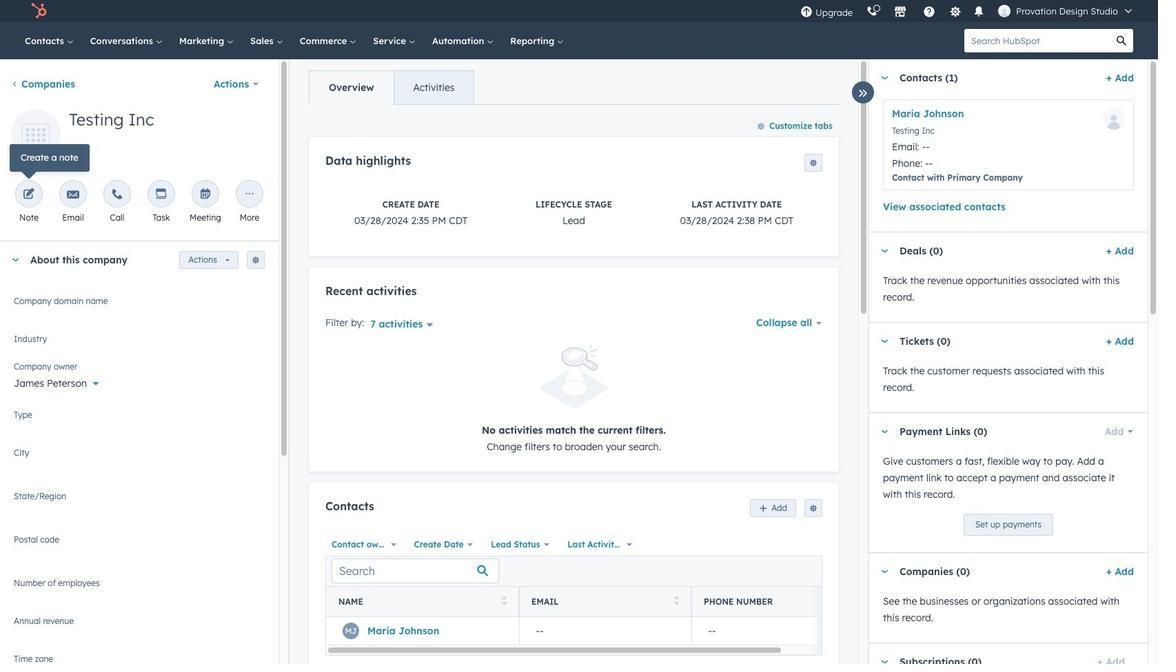 Task type: locate. For each thing, give the bounding box(es) containing it.
press to sort. image for 1st press to sort. element from the left
[[502, 596, 507, 606]]

tooltip
[[10, 144, 89, 171]]

1 press to sort. image from the left
[[502, 596, 507, 606]]

task image
[[155, 188, 168, 201]]

1 horizontal spatial press to sort. element
[[674, 596, 679, 608]]

menu
[[794, 0, 1142, 22]]

press to sort. image
[[502, 596, 507, 606], [674, 596, 679, 606]]

0 horizontal spatial press to sort. image
[[502, 596, 507, 606]]

0 vertical spatial caret image
[[881, 76, 889, 80]]

email image
[[67, 188, 79, 201]]

navigation
[[309, 70, 475, 105]]

None text field
[[14, 446, 265, 473], [14, 532, 265, 560], [14, 576, 265, 598], [14, 446, 265, 473], [14, 532, 265, 560], [14, 576, 265, 598]]

call image
[[111, 188, 123, 201]]

press to sort. image for first press to sort. element from the right
[[674, 596, 679, 606]]

2 press to sort. image from the left
[[674, 596, 679, 606]]

1 vertical spatial caret image
[[881, 660, 889, 664]]

Search search field
[[332, 559, 499, 584]]

1 horizontal spatial press to sort. image
[[674, 596, 679, 606]]

1 press to sort. element from the left
[[502, 596, 507, 608]]

caret image
[[881, 76, 889, 80], [881, 660, 889, 664]]

marketplaces image
[[895, 6, 907, 19]]

0 horizontal spatial press to sort. element
[[502, 596, 507, 608]]

alert
[[326, 345, 823, 455]]

caret image
[[881, 249, 889, 253], [11, 258, 19, 262], [881, 340, 889, 343], [881, 430, 889, 433], [881, 570, 889, 573]]

press to sort. element
[[502, 596, 507, 608], [674, 596, 679, 608]]

None text field
[[14, 489, 265, 517], [14, 614, 265, 636], [14, 652, 265, 664], [14, 489, 265, 517], [14, 614, 265, 636], [14, 652, 265, 664]]



Task type: describe. For each thing, give the bounding box(es) containing it.
james peterson image
[[999, 5, 1011, 17]]

1 caret image from the top
[[881, 76, 889, 80]]

more image
[[243, 188, 256, 201]]

note image
[[23, 188, 35, 201]]

meeting image
[[199, 188, 212, 201]]

Search HubSpot search field
[[965, 29, 1110, 52]]

2 caret image from the top
[[881, 660, 889, 664]]

2 press to sort. element from the left
[[674, 596, 679, 608]]

manage card settings image
[[252, 257, 260, 265]]



Task type: vqa. For each thing, say whether or not it's contained in the screenshot.
second Press to sort. element
yes



